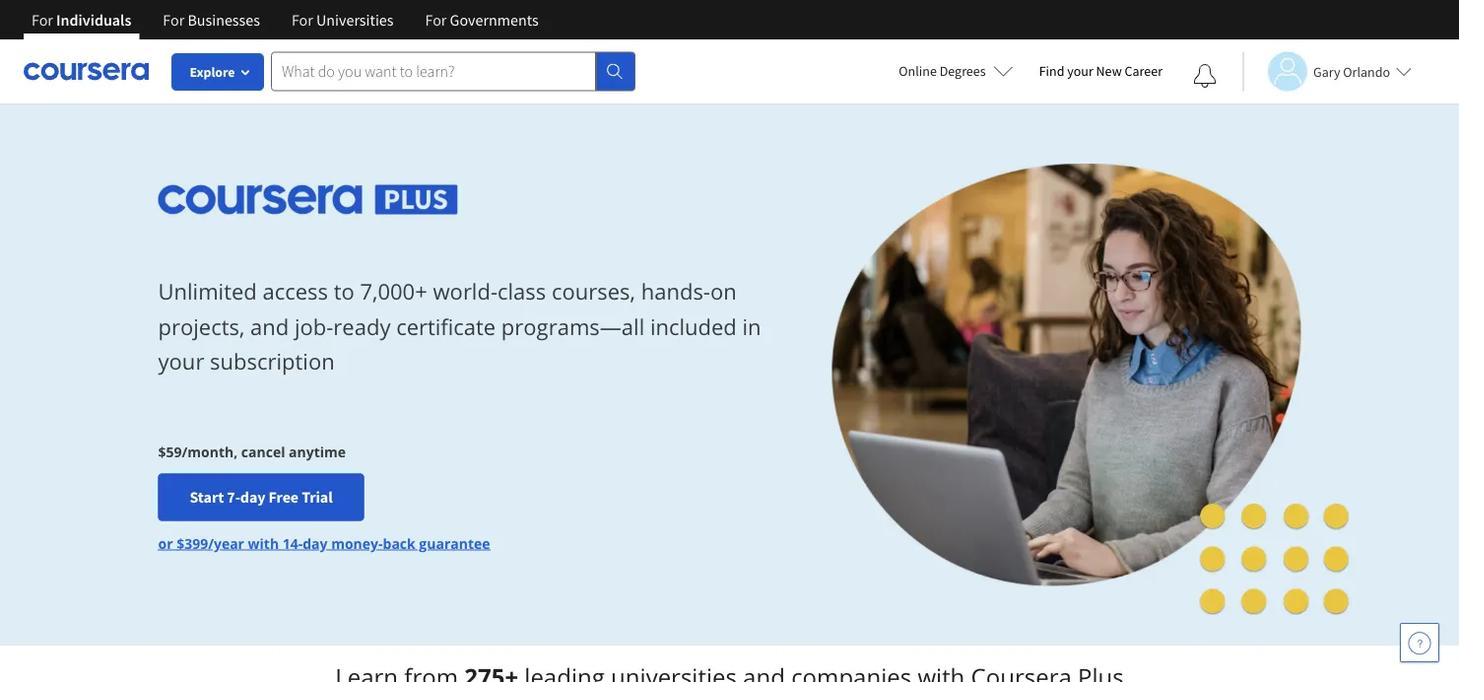 Task type: vqa. For each thing, say whether or not it's contained in the screenshot.
extraction,
no



Task type: describe. For each thing, give the bounding box(es) containing it.
world-
[[433, 277, 498, 306]]

for for universities
[[292, 10, 313, 30]]

businesses
[[188, 10, 260, 30]]

start
[[190, 487, 224, 507]]

7,000+
[[360, 277, 428, 306]]

online degrees button
[[883, 49, 1030, 93]]

back
[[383, 533, 416, 552]]

on
[[711, 277, 737, 306]]

certificate
[[396, 311, 496, 341]]

for for businesses
[[163, 10, 185, 30]]

14-
[[283, 533, 303, 552]]

find your new career
[[1039, 62, 1163, 80]]

/year
[[208, 533, 244, 552]]

career
[[1125, 62, 1163, 80]]

orlando
[[1344, 63, 1391, 80]]

trial
[[302, 487, 333, 507]]

new
[[1097, 62, 1122, 80]]

courses,
[[552, 277, 636, 306]]

coursera plus image
[[158, 185, 458, 215]]

for for governments
[[425, 10, 447, 30]]

universities
[[316, 10, 394, 30]]

degrees
[[940, 62, 986, 80]]

gary orlando button
[[1243, 52, 1412, 91]]

1 horizontal spatial your
[[1068, 62, 1094, 80]]

$399
[[177, 533, 208, 552]]

gary
[[1314, 63, 1341, 80]]

explore button
[[172, 54, 263, 90]]

anytime
[[289, 442, 346, 461]]

for governments
[[425, 10, 539, 30]]

unlimited access to 7,000+ world-class courses, hands-on projects, and job-ready certificate programs—all included in your subscription
[[158, 277, 761, 376]]

programs—all
[[502, 311, 645, 341]]

projects,
[[158, 311, 245, 341]]

guarantee
[[419, 533, 490, 552]]



Task type: locate. For each thing, give the bounding box(es) containing it.
for left individuals
[[32, 10, 53, 30]]

to
[[334, 277, 355, 306]]

your inside unlimited access to 7,000+ world-class courses, hands-on projects, and job-ready certificate programs—all included in your subscription
[[158, 346, 204, 376]]

your down projects,
[[158, 346, 204, 376]]

day left money-
[[303, 533, 328, 552]]

ready
[[333, 311, 391, 341]]

1 vertical spatial day
[[303, 533, 328, 552]]

for universities
[[292, 10, 394, 30]]

for left businesses
[[163, 10, 185, 30]]

start 7-day free trial button
[[158, 473, 364, 521]]

start 7-day free trial
[[190, 487, 333, 507]]

banner navigation
[[16, 0, 555, 39]]

or
[[158, 533, 173, 552]]

your right find
[[1068, 62, 1094, 80]]

for for individuals
[[32, 10, 53, 30]]

subscription
[[210, 346, 335, 376]]

2 for from the left
[[163, 10, 185, 30]]

show notifications image
[[1194, 64, 1217, 88]]

for businesses
[[163, 10, 260, 30]]

3 for from the left
[[292, 10, 313, 30]]

included
[[650, 311, 737, 341]]

0 horizontal spatial your
[[158, 346, 204, 376]]

/month,
[[182, 442, 238, 461]]

online degrees
[[899, 62, 986, 80]]

class
[[498, 277, 546, 306]]

day inside button
[[240, 487, 266, 507]]

day
[[240, 487, 266, 507], [303, 533, 328, 552]]

0 vertical spatial your
[[1068, 62, 1094, 80]]

explore
[[190, 63, 235, 81]]

or $399 /year with 14-day money-back guarantee
[[158, 533, 490, 552]]

with
[[248, 533, 279, 552]]

your
[[1068, 62, 1094, 80], [158, 346, 204, 376]]

4 for from the left
[[425, 10, 447, 30]]

coursera image
[[24, 55, 149, 87]]

0 horizontal spatial day
[[240, 487, 266, 507]]

for up what do you want to learn? text box
[[425, 10, 447, 30]]

7-
[[227, 487, 240, 507]]

free
[[269, 487, 299, 507]]

help center image
[[1408, 631, 1432, 654]]

day left free
[[240, 487, 266, 507]]

cancel
[[241, 442, 285, 461]]

What do you want to learn? text field
[[271, 52, 596, 91]]

for
[[32, 10, 53, 30], [163, 10, 185, 30], [292, 10, 313, 30], [425, 10, 447, 30]]

individuals
[[56, 10, 131, 30]]

$59 /month, cancel anytime
[[158, 442, 346, 461]]

job-
[[295, 311, 333, 341]]

1 horizontal spatial day
[[303, 533, 328, 552]]

1 vertical spatial your
[[158, 346, 204, 376]]

unlimited
[[158, 277, 257, 306]]

for left universities
[[292, 10, 313, 30]]

1 for from the left
[[32, 10, 53, 30]]

find your new career link
[[1030, 59, 1173, 84]]

hands-
[[641, 277, 711, 306]]

online
[[899, 62, 937, 80]]

money-
[[331, 533, 383, 552]]

gary orlando
[[1314, 63, 1391, 80]]

find
[[1039, 62, 1065, 80]]

governments
[[450, 10, 539, 30]]

and
[[250, 311, 289, 341]]

None search field
[[271, 52, 636, 91]]

$59
[[158, 442, 182, 461]]

in
[[743, 311, 761, 341]]

access
[[263, 277, 328, 306]]

for individuals
[[32, 10, 131, 30]]

0 vertical spatial day
[[240, 487, 266, 507]]



